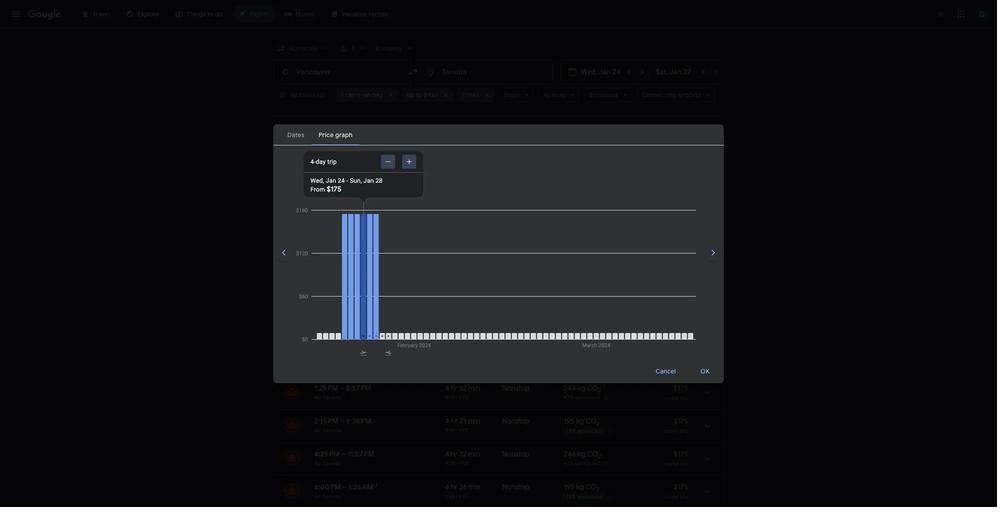 Task type: describe. For each thing, give the bounding box(es) containing it.
to
[[416, 91, 422, 99]]

2 horizontal spatial jan
[[364, 177, 374, 184]]

min right 36
[[469, 288, 481, 297]]

ok
[[701, 368, 710, 376]]

195 for 4 hr 26 min
[[564, 484, 575, 492]]

air for 2:15 pm
[[314, 428, 321, 434]]

1:32 pm
[[349, 189, 373, 198]]

flights for other departing flights
[[342, 361, 368, 372]]

any
[[427, 128, 439, 136]]

1 hr from the top
[[451, 288, 458, 297]]

$175 round trip for 11:57 pm
[[664, 451, 688, 468]]

air for 1:25 pm
[[314, 395, 321, 401]]

dates
[[440, 128, 457, 136]]

1 carry-on bag button
[[336, 88, 398, 102]]

Arrival time: 4:36 PM. text field
[[349, 288, 375, 297]]

2 for 11:57 pm
[[598, 453, 601, 461]]

emissions
[[589, 91, 618, 99]]

best departing flights
[[273, 153, 362, 164]]

leaves vancouver international airport at 6:00 pm on wednesday, january 24 and arrives at toronto pearson international airport at 1:26 am on thursday, january 25. element
[[314, 483, 377, 492]]

taxes
[[445, 167, 459, 173]]

24 – 27,
[[351, 128, 372, 136]]

– inside 4 hr 23 min yvr – yyz
[[455, 428, 459, 434]]

price graph
[[682, 128, 715, 136]]

Arrival time: 4:00 PM. text field
[[348, 222, 375, 231]]

1:25 pm – 8:57 pm air canada
[[314, 385, 371, 401]]

yvr for 11:57 pm
[[445, 461, 455, 467]]

based
[[293, 167, 308, 173]]

main content containing best departing flights
[[273, 124, 724, 508]]

26
[[459, 484, 467, 492]]

Departure time: 2:15 PM. text field
[[314, 418, 338, 426]]

– inside 6:00 pm – 1:26 am + 1
[[343, 484, 347, 492]]

– inside 4:25 pm – 11:57 pm air canada
[[341, 451, 346, 459]]

28
[[376, 177, 383, 184]]

195 kg co 2 for 4 hr 23 min
[[564, 418, 600, 428]]

price
[[317, 167, 329, 173]]

leaves vancouver international airport at 1:25 pm on wednesday, january 24 and arrives at toronto pearson international airport at 8:57 pm on wednesday, january 24. element
[[314, 385, 371, 393]]

15% for 4 hr 23 min
[[566, 429, 576, 435]]

9:00 am for 4:36 pm
[[314, 288, 341, 297]]

1:26 am
[[349, 484, 373, 492]]

0 vertical spatial +
[[460, 167, 463, 173]]

flights for best departing flights
[[336, 153, 362, 164]]

nonstop for 9:38 pm
[[502, 418, 530, 426]]

Arrival time: 11:57 PM. text field
[[347, 451, 374, 459]]

6:00 pm
[[314, 484, 341, 492]]

– 4:00 pm air canada
[[314, 222, 375, 239]]

jan 24 – 27, 2024
[[339, 128, 389, 136]]

32 for 8:57 pm
[[459, 385, 467, 393]]

- for 4 hr 23 min
[[564, 429, 566, 435]]

canada for 6:00 am
[[323, 200, 341, 206]]

1 carry-on bag
[[341, 91, 383, 99]]

-15% emissions for 4 hr 23 min
[[564, 429, 603, 435]]

required
[[423, 167, 444, 173]]

1 inside 6:00 pm – 1:26 am + 1
[[376, 483, 377, 489]]

7 canada from the top
[[323, 494, 341, 500]]

4 hr 32 min yvr – yyz for 11:57 pm
[[445, 451, 480, 467]]

leaves vancouver international airport at 2:15 pm on wednesday, january 24 and arrives at toronto pearson international airport at 9:38 pm on wednesday, january 24. element
[[314, 418, 371, 426]]

nonstop flight. element for 4:36 pm
[[502, 288, 530, 298]]

round for 8:57 pm
[[664, 396, 679, 402]]

$175 inside "wed, jan 24 - sun, jan 28 from $175"
[[327, 185, 341, 194]]

co for 9:38 pm
[[586, 418, 597, 426]]

- for 4 hr 26 min
[[564, 495, 566, 501]]

connecting
[[642, 91, 676, 99]]

min for 9:38 pm
[[469, 418, 480, 426]]

trip for 11:57 pm
[[680, 462, 688, 468]]

nonstop for 8:57 pm
[[502, 385, 530, 393]]

other
[[273, 361, 298, 372]]

filters
[[299, 91, 316, 99]]

$175 for 9:38 pm
[[674, 418, 688, 426]]

4 inside 4 hr 26 min yvr – yyz
[[445, 484, 449, 492]]

departing for other
[[300, 361, 340, 372]]

6:00 am
[[314, 189, 341, 198]]

11:57 pm
[[347, 451, 374, 459]]

on for carry-
[[363, 91, 371, 99]]

nonstop flight. element for 1:26 am
[[502, 484, 530, 494]]

all filters (3)
[[290, 91, 325, 99]]

4-
[[310, 158, 316, 165]]

0 horizontal spatial jan
[[326, 177, 336, 184]]

1:25 pm
[[314, 385, 338, 393]]

and
[[331, 167, 340, 173]]

6:00 am – 1:32 pm air canada
[[314, 189, 373, 206]]

leaves vancouver international airport at 9:00 am on wednesday, january 24 and arrives at toronto pearson international airport at 4:36 pm on wednesday, january 24. element
[[314, 288, 375, 297]]

+7% emissions for 11:57 pm
[[564, 461, 601, 467]]

190 kg co 2
[[564, 288, 600, 298]]

2024
[[374, 128, 389, 136]]

all filters (3) button
[[273, 88, 332, 102]]

up to $930 button
[[402, 88, 453, 102]]

leaves vancouver international airport at 7:20 am on wednesday, january 24 and arrives at toronto pearson international airport at 2:52 pm on wednesday, january 24. element
[[314, 321, 373, 330]]

1 yvr from the top
[[445, 332, 455, 338]]

244 kg co 2 for 8:57 pm
[[564, 385, 601, 395]]

min for 11:57 pm
[[469, 451, 480, 459]]

canada for 1:25 pm
[[323, 395, 341, 401]]

Departure time: 9:00 AM. text field
[[314, 255, 341, 264]]

hr for 9:38 pm
[[451, 418, 458, 426]]

yyz inside 4 hr 26 min yvr – yyz
[[459, 494, 469, 500]]

from
[[310, 186, 325, 193]]

4:25 pm – 11:57 pm air canada
[[314, 451, 374, 467]]

– inside "2:15 pm – 9:38 pm air canada"
[[340, 418, 344, 426]]

+7% for 8:57 pm
[[564, 395, 574, 401]]

9:00 am for 4:26 pm
[[314, 255, 341, 264]]

co for 8:57 pm
[[587, 385, 598, 393]]

4 for 9:38 pm
[[445, 418, 449, 426]]

times button
[[457, 88, 495, 102]]

Arrival time: 2:52 PM. text field
[[348, 321, 373, 330]]

4 hr 32 min yvr – yyz for 8:57 pm
[[445, 385, 480, 401]]

learn more about tracked prices image
[[326, 128, 334, 136]]

1 inside popup button
[[351, 45, 355, 52]]

– inside – 4:00 pm air canada
[[342, 222, 347, 231]]

-15% emissions for 4 hr 26 min
[[564, 495, 603, 501]]

prices
[[387, 167, 403, 173]]

airports
[[678, 91, 701, 99]]

adult.
[[490, 167, 504, 173]]

– 2:52 pm porter airlines
[[314, 321, 373, 338]]

leaves vancouver international airport at 6:00 am on wednesday, january 24 and arrives at toronto pearson international airport at 1:32 pm on wednesday, january 24. element
[[314, 189, 373, 198]]

Arrival time: 9:38 PM. text field
[[346, 418, 371, 426]]

prices include required taxes + fees for 1 adult.
[[387, 167, 504, 173]]

1 4 from the top
[[445, 288, 449, 297]]

4-day trip
[[310, 158, 337, 165]]

nonstop flight. element for 8:57 pm
[[502, 385, 530, 395]]

total duration 4 hr 26 min. element
[[445, 484, 502, 494]]

jan inside 'find the best price' region
[[339, 128, 350, 136]]

all
[[290, 91, 297, 99]]

– inside 9:00 am – 4:36 pm westjet
[[343, 288, 347, 297]]

+7% for 11:57 pm
[[564, 461, 574, 467]]

$175 round trip for 9:38 pm
[[664, 418, 688, 435]]

195 kg co 2 for 4 hr 26 min
[[564, 484, 600, 494]]

date
[[621, 128, 634, 136]]

emissions for 8:57 pm
[[576, 395, 601, 401]]

– inside – 2:52 pm porter airlines
[[342, 321, 346, 330]]

yvr – yyz
[[445, 332, 469, 338]]

8:57 pm
[[346, 385, 371, 393]]

Departure time: 1:25 PM. text field
[[314, 385, 338, 393]]

Return text field
[[656, 60, 696, 84]]

canada inside – 4:00 pm air canada
[[323, 233, 341, 239]]

connecting airports
[[642, 91, 701, 99]]

total duration 4 hr 32 min. element for 11:57 pm
[[445, 451, 502, 461]]

nonstop flight. element for 9:38 pm
[[502, 418, 530, 428]]

– up 4 hr 23 min yvr – yyz
[[455, 395, 459, 401]]

2:15 pm – 9:38 pm air canada
[[314, 418, 371, 434]]

- inside "wed, jan 24 - sun, jan 28 from $175"
[[347, 177, 348, 184]]

yyz for 11:57 pm
[[459, 461, 469, 467]]

– inside 1:25 pm – 8:57 pm air canada
[[340, 385, 344, 393]]

include
[[404, 167, 422, 173]]

244 for 11:57 pm
[[564, 451, 576, 459]]

track prices
[[288, 128, 324, 136]]

175 us dollars text field for 11:57 pm
[[674, 451, 688, 459]]

date grid
[[621, 128, 648, 136]]

1 yyz from the top
[[459, 332, 469, 338]]

4 for 11:57 pm
[[445, 451, 449, 459]]

244 kg co 2 for 11:57 pm
[[564, 451, 601, 461]]

stops button
[[498, 88, 535, 102]]

round trip
[[664, 332, 688, 338]]

(3)
[[317, 91, 325, 99]]

air for 9:00 am
[[314, 266, 321, 272]]

2 nonstop flight. element from the top
[[502, 321, 530, 331]]

4 hr 26 min yvr – yyz
[[445, 484, 481, 500]]

ranked based on price and convenience
[[273, 167, 372, 173]]

airlines inside popup button
[[544, 91, 566, 99]]

round for 11:57 pm
[[664, 462, 679, 468]]

track
[[288, 128, 304, 136]]

avg
[[564, 332, 573, 338]]

$175 for 11:57 pm
[[674, 451, 688, 459]]



Task type: vqa. For each thing, say whether or not it's contained in the screenshot.


Task type: locate. For each thing, give the bounding box(es) containing it.
4:26 pm
[[349, 255, 375, 264]]

5 air from the top
[[314, 428, 321, 434]]

1 vertical spatial +7%
[[564, 461, 574, 467]]

yyz down 26
[[459, 494, 469, 500]]

1 +7% from the top
[[564, 395, 574, 401]]

2 244 kg co 2 from the top
[[564, 451, 601, 461]]

5 nonstop flight. element from the top
[[502, 451, 530, 461]]

2 244 from the top
[[564, 451, 576, 459]]

min right 26
[[469, 484, 481, 492]]

canada inside "2:15 pm – 9:38 pm air canada"
[[323, 428, 341, 434]]

hr left the 23
[[451, 418, 458, 426]]

min up total duration 4 hr 23 min. element
[[469, 385, 480, 393]]

canada for 2:15 pm
[[323, 428, 341, 434]]

0 vertical spatial 15%
[[566, 429, 576, 435]]

yvr inside 4 hr 26 min yvr – yyz
[[445, 494, 455, 500]]

up to $930
[[407, 91, 438, 99]]

ok button
[[690, 361, 720, 382]]

for
[[477, 167, 484, 173]]

4 hr from the top
[[451, 451, 458, 459]]

244 for 8:57 pm
[[564, 385, 576, 393]]

3 air from the top
[[314, 266, 321, 272]]

5 yyz from the top
[[459, 494, 469, 500]]

1 vertical spatial 244
[[564, 451, 576, 459]]

1 vertical spatial 195
[[564, 484, 575, 492]]

+7% emissions for 8:57 pm
[[564, 395, 601, 401]]

canada down departure time: 9:00 am. text field
[[323, 266, 341, 272]]

hr for 8:57 pm
[[451, 385, 458, 393]]

convenience
[[341, 167, 372, 173]]

1 vertical spatial 195 kg co 2
[[564, 484, 600, 494]]

0 vertical spatial flights
[[336, 153, 362, 164]]

+
[[460, 167, 463, 173], [373, 483, 376, 489]]

flights up convenience on the top of the page
[[336, 153, 362, 164]]

4 left 26
[[445, 484, 449, 492]]

4 left 36
[[445, 288, 449, 297]]

– right 1:25 pm text field
[[340, 385, 344, 393]]

– left 4:00 pm
[[342, 222, 347, 231]]

price graph button
[[659, 124, 722, 140]]

0 vertical spatial on
[[363, 91, 371, 99]]

195 for 4 hr 23 min
[[564, 418, 575, 426]]

sun,
[[350, 177, 362, 184]]

canada for 4:25 pm
[[323, 461, 341, 467]]

3 total duration 4 hr 32 min. element from the top
[[445, 451, 502, 461]]

jan left 28
[[364, 177, 374, 184]]

2 4 hr 32 min yvr – yyz from the top
[[445, 451, 480, 467]]

0 vertical spatial 195 kg co 2
[[564, 418, 600, 428]]

2 $175 round trip from the top
[[664, 418, 688, 435]]

nonstop for 11:57 pm
[[502, 451, 530, 459]]

departing up 1:25 pm on the bottom left
[[300, 361, 340, 372]]

kg inside 190 kg co 2
[[577, 288, 585, 297]]

min for 8:57 pm
[[469, 385, 480, 393]]

1 nonstop flight. element from the top
[[502, 288, 530, 298]]

0 horizontal spatial airlines
[[331, 332, 350, 338]]

air inside "2:15 pm – 9:38 pm air canada"
[[314, 428, 321, 434]]

– up 4 hr 26 min yvr – yyz
[[455, 461, 459, 467]]

air down 1:25 pm on the bottom left
[[314, 395, 321, 401]]

1 vertical spatial 244 kg co 2
[[564, 451, 601, 461]]

air for 6:00 am
[[314, 200, 321, 206]]

3 4 from the top
[[445, 418, 449, 426]]

airlines inside – 2:52 pm porter airlines
[[331, 332, 350, 338]]

3 yyz from the top
[[459, 428, 469, 434]]

– left 4:36 pm
[[343, 288, 347, 297]]

total duration 4 hr 32 min. element for 8:57 pm
[[445, 385, 502, 395]]

none search field containing all filters (3)
[[273, 40, 765, 117]]

jan
[[339, 128, 350, 136], [326, 177, 336, 184], [364, 177, 374, 184]]

1 vertical spatial 32
[[459, 451, 467, 459]]

best
[[273, 153, 292, 164]]

yyz up the 23
[[459, 395, 469, 401]]

3 nonstop flight. element from the top
[[502, 385, 530, 395]]

3 175 us dollars text field from the top
[[674, 484, 688, 492]]

Arrival time: 1:32 PM. text field
[[349, 189, 373, 198]]

total duration 4 hr 32 min. element up 'yvr – yyz' on the left of page
[[445, 321, 502, 331]]

trip for 9:38 pm
[[680, 429, 688, 435]]

canada down 1:25 pm on the bottom left
[[323, 395, 341, 401]]

1 vertical spatial 4 hr 32 min yvr – yyz
[[445, 451, 480, 467]]

– inside 6:00 am – 1:32 pm air canada
[[343, 189, 347, 198]]

32
[[459, 385, 467, 393], [459, 451, 467, 459]]

– inside 9:00 am – 4:26 pm air canada
[[343, 255, 347, 264]]

air down 2:15 pm text field
[[314, 428, 321, 434]]

air for 4:25 pm
[[314, 461, 321, 467]]

5 nonstop from the top
[[502, 484, 530, 492]]

2 vertical spatial 175 us dollars text field
[[674, 484, 688, 492]]

– right "2:15 pm" on the bottom left of page
[[340, 418, 344, 426]]

1 vertical spatial on
[[309, 167, 316, 173]]

date grid button
[[598, 124, 655, 140]]

yyz up 26
[[459, 461, 469, 467]]

1 195 from the top
[[564, 418, 575, 426]]

4 yyz from the top
[[459, 461, 469, 467]]

4 hr 32 min yvr – yyz up 26
[[445, 451, 480, 467]]

5 round from the top
[[664, 495, 679, 501]]

– down total duration 4 hr 26 min. element at the bottom of the page
[[455, 494, 459, 500]]

airlines right stops popup button
[[544, 91, 566, 99]]

hr
[[451, 288, 458, 297], [451, 385, 458, 393], [451, 418, 458, 426], [451, 451, 458, 459], [451, 484, 458, 492]]

4 left the 23
[[445, 418, 449, 426]]

1 vertical spatial 9:00 am
[[314, 288, 341, 297]]

4 down 4 hr 23 min yvr – yyz
[[445, 451, 449, 459]]

195
[[564, 418, 575, 426], [564, 484, 575, 492]]

6 nonstop flight. element from the top
[[502, 484, 530, 494]]

– down 4 hr 36 min
[[455, 332, 459, 338]]

$175 round trip
[[664, 385, 688, 402], [664, 418, 688, 435], [664, 451, 688, 468], [664, 484, 688, 501]]

0 vertical spatial -15% emissions
[[564, 429, 603, 435]]

2 195 kg co 2 from the top
[[564, 484, 600, 494]]

1 nonstop from the top
[[502, 288, 530, 297]]

2 for 4:36 pm
[[597, 291, 600, 298]]

$930
[[424, 91, 438, 99]]

leaves vancouver international airport at 9:00 am on wednesday, january 24 and arrives at toronto pearson international airport at 4:26 pm on wednesday, january 24. element
[[314, 255, 375, 264]]

2 vertical spatial -
[[564, 495, 566, 501]]

1 vertical spatial +
[[373, 483, 376, 489]]

Arrival time: 4:26 PM. text field
[[349, 255, 375, 264]]

air down departure time: 9:00 am. text field
[[314, 266, 321, 272]]

canada down "departure time: 6:00 am." text field
[[323, 200, 341, 206]]

– inside 4 hr 26 min yvr – yyz
[[455, 494, 459, 500]]

1 vertical spatial flights
[[342, 361, 368, 372]]

nonstop flight. element
[[502, 288, 530, 298], [502, 321, 530, 331], [502, 385, 530, 395], [502, 418, 530, 428], [502, 451, 530, 461], [502, 484, 530, 494]]

2 9:00 am from the top
[[314, 288, 341, 297]]

0 vertical spatial 195
[[564, 418, 575, 426]]

graph
[[698, 128, 715, 136]]

2:15 pm
[[314, 418, 338, 426]]

1 total duration 4 hr 32 min. element from the top
[[445, 321, 502, 331]]

1 vertical spatial +7% emissions
[[564, 461, 601, 467]]

3 nonstop from the top
[[502, 418, 530, 426]]

on down 4- at the left of the page
[[309, 167, 316, 173]]

0 vertical spatial departing
[[294, 153, 334, 164]]

4 nonstop from the top
[[502, 451, 530, 459]]

jan left 24
[[326, 177, 336, 184]]

departing
[[294, 153, 334, 164], [300, 361, 340, 372]]

connecting airports button
[[637, 88, 716, 102]]

– left 4:26 pm
[[343, 255, 347, 264]]

air inside 4:25 pm – 11:57 pm air canada
[[314, 461, 321, 467]]

1 vertical spatial total duration 4 hr 32 min. element
[[445, 385, 502, 395]]

find the best price region
[[273, 124, 724, 147]]

3 hr from the top
[[451, 418, 458, 426]]

– left 2:52 pm text box
[[342, 321, 346, 330]]

4 canada from the top
[[323, 395, 341, 401]]

Departure text field
[[581, 60, 622, 84]]

emissions for 11:57 pm
[[576, 461, 601, 467]]

9:00 am – 4:26 pm air canada
[[314, 255, 375, 272]]

scroll forward image
[[703, 242, 724, 263]]

yyz for 8:57 pm
[[459, 395, 469, 401]]

round
[[664, 332, 679, 338], [664, 396, 679, 402], [664, 429, 679, 435], [664, 462, 679, 468], [664, 495, 679, 501]]

hr up 4 hr 23 min yvr – yyz
[[451, 385, 458, 393]]

– left '1:26 am'
[[343, 484, 347, 492]]

jan right learn more about tracked prices image on the top left of page
[[339, 128, 350, 136]]

208 US dollars text field
[[672, 288, 688, 297]]

0 vertical spatial +7% emissions
[[564, 395, 601, 401]]

kg for 8:57 pm
[[578, 385, 586, 393]]

4 hr 32 min yvr – yyz
[[445, 385, 480, 401], [445, 451, 480, 467]]

wed,
[[310, 177, 324, 184]]

min inside 4 hr 23 min yvr – yyz
[[469, 418, 480, 426]]

fees
[[465, 167, 475, 173]]

Departure time: 4:25 PM. text field
[[314, 451, 340, 459]]

yvr for 8:57 pm
[[445, 395, 455, 401]]

4:36 pm
[[349, 288, 375, 297]]

trip for 8:57 pm
[[680, 396, 688, 402]]

swap origin and destination. image
[[408, 67, 419, 77]]

5 hr from the top
[[451, 484, 458, 492]]

carry-
[[345, 91, 363, 99]]

1 175 us dollars text field from the top
[[674, 385, 688, 393]]

cancel
[[656, 368, 676, 376]]

1 32 from the top
[[459, 385, 467, 393]]

1 round from the top
[[664, 332, 679, 338]]

0 vertical spatial +7%
[[564, 395, 574, 401]]

1 vertical spatial -
[[564, 429, 566, 435]]

wed, jan 24 - sun, jan 28 from $175
[[310, 177, 383, 194]]

airlines button
[[538, 88, 581, 102]]

$208
[[672, 288, 688, 297]]

main content
[[273, 124, 724, 508]]

4 yvr from the top
[[445, 461, 455, 467]]

7 air from the top
[[314, 494, 321, 500]]

0 vertical spatial 244
[[564, 385, 576, 393]]

hr inside 4 hr 23 min yvr – yyz
[[451, 418, 458, 426]]

canada down leaves vancouver international airport at 8:30 am on wednesday, january 24 and arrives at toronto pearson international airport at 4:00 pm on wednesday, january 24. element
[[323, 233, 341, 239]]

1 vertical spatial airlines
[[331, 332, 350, 338]]

4:25 pm
[[314, 451, 340, 459]]

+ inside 6:00 pm – 1:26 am + 1
[[373, 483, 376, 489]]

0 vertical spatial 175 us dollars text field
[[674, 385, 688, 393]]

hr for 11:57 pm
[[451, 451, 458, 459]]

1 vertical spatial departing
[[300, 361, 340, 372]]

yyz inside 4 hr 23 min yvr – yyz
[[459, 428, 469, 434]]

Departure time: 6:00 AM. text field
[[314, 189, 341, 198]]

+ left "fees" on the top left of the page
[[460, 167, 463, 173]]

175 us dollars text field for 8:57 pm
[[674, 385, 688, 393]]

canada inside 4:25 pm – 11:57 pm air canada
[[323, 461, 341, 467]]

trip
[[327, 158, 337, 165], [680, 332, 688, 338], [680, 396, 688, 402], [680, 429, 688, 435], [680, 462, 688, 468], [680, 495, 688, 501]]

yyz
[[459, 332, 469, 338], [459, 395, 469, 401], [459, 428, 469, 434], [459, 461, 469, 467], [459, 494, 469, 500]]

0 horizontal spatial +
[[373, 483, 376, 489]]

36
[[459, 288, 467, 297]]

4 inside 4 hr 23 min yvr – yyz
[[445, 418, 449, 426]]

trip for 1:26 am
[[680, 495, 688, 501]]

1 15% from the top
[[566, 429, 576, 435]]

min down 4 hr 23 min yvr – yyz
[[469, 451, 480, 459]]

9:38 pm
[[346, 418, 371, 426]]

grid
[[636, 128, 648, 136]]

– down 24
[[343, 189, 347, 198]]

2 inside 190 kg co 2
[[597, 291, 600, 298]]

2 yyz from the top
[[459, 395, 469, 401]]

2 4 from the top
[[445, 385, 449, 393]]

airlines down leaves vancouver international airport at 7:20 am on wednesday, january 24 and arrives at toronto pearson international airport at 2:52 pm on wednesday, january 24. element
[[331, 332, 350, 338]]

4 round from the top
[[664, 462, 679, 468]]

5 canada from the top
[[323, 428, 341, 434]]

air up departure time: 9:00 am. text field
[[314, 233, 321, 239]]

flights up 8:57 pm text field
[[342, 361, 368, 372]]

1 horizontal spatial on
[[363, 91, 371, 99]]

1 4 hr 32 min yvr – yyz from the top
[[445, 385, 480, 401]]

kg for 11:57 pm
[[578, 451, 586, 459]]

244 kg co 2
[[564, 385, 601, 395], [564, 451, 601, 461]]

emissions for porter
[[575, 332, 600, 338]]

175 US dollars text field
[[674, 385, 688, 393], [674, 451, 688, 459], [674, 484, 688, 492]]

15%
[[566, 429, 576, 435], [566, 495, 576, 501]]

32 down 4 hr 23 min yvr – yyz
[[459, 451, 467, 459]]

3 $175 round trip from the top
[[664, 451, 688, 468]]

kg
[[577, 288, 585, 297], [578, 385, 586, 393], [576, 418, 584, 426], [578, 451, 586, 459], [576, 484, 584, 492]]

2 hr from the top
[[451, 385, 458, 393]]

2 canada from the top
[[323, 233, 341, 239]]

canada for 9:00 am
[[323, 266, 341, 272]]

leaves vancouver international airport at 4:25 pm on wednesday, january 24 and arrives at toronto pearson international airport at 11:57 pm on wednesday, january 24. element
[[314, 451, 374, 459]]

4 hr 36 min
[[445, 288, 481, 297]]

4 up 4 hr 23 min yvr – yyz
[[445, 385, 449, 393]]

air down the departure time: 4:25 pm. 'text box'
[[314, 461, 321, 467]]

6:00 pm – 1:26 am + 1
[[314, 483, 377, 492]]

9:00 am – 4:36 pm westjet
[[314, 288, 375, 305]]

canada inside 9:00 am – 4:26 pm air canada
[[323, 266, 341, 272]]

2 for 9:38 pm
[[597, 420, 600, 428]]

2 yvr from the top
[[445, 395, 455, 401]]

– right 4:25 pm
[[341, 451, 346, 459]]

hr left 36
[[451, 288, 458, 297]]

yvr inside 4 hr 23 min yvr – yyz
[[445, 428, 455, 434]]

6 canada from the top
[[323, 461, 341, 467]]

0 vertical spatial -
[[347, 177, 348, 184]]

1 canada from the top
[[323, 200, 341, 206]]

32 up the 23
[[459, 385, 467, 393]]

2 vertical spatial total duration 4 hr 32 min. element
[[445, 451, 502, 461]]

2 +7% emissions from the top
[[564, 461, 601, 467]]

0 horizontal spatial on
[[309, 167, 316, 173]]

2 175 us dollars text field from the top
[[674, 451, 688, 459]]

1 $175 round trip from the top
[[664, 385, 688, 402]]

1 244 from the top
[[564, 385, 576, 393]]

Arrival time: 8:57 PM. text field
[[346, 385, 371, 393]]

on inside popup button
[[363, 91, 371, 99]]

canada down 4:25 pm
[[323, 461, 341, 467]]

0 vertical spatial 9:00 am
[[314, 255, 341, 264]]

canada down departure time: 6:00 pm. text field
[[323, 494, 341, 500]]

hr inside 4 hr 26 min yvr – yyz
[[451, 484, 458, 492]]

– down total duration 4 hr 23 min. element
[[455, 428, 459, 434]]

kg for 9:38 pm
[[576, 418, 584, 426]]

times
[[462, 91, 480, 99]]

emissions button
[[584, 88, 633, 102]]

scroll backward image
[[273, 242, 294, 263]]

1 vertical spatial 175 us dollars text field
[[674, 451, 688, 459]]

0 vertical spatial 4 hr 32 min yvr – yyz
[[445, 385, 480, 401]]

round for 9:38 pm
[[664, 429, 679, 435]]

175 US dollars text field
[[674, 418, 688, 426]]

2 -15% emissions from the top
[[564, 495, 603, 501]]

2 round from the top
[[664, 396, 679, 402]]

4 4 from the top
[[445, 451, 449, 459]]

hr down 4 hr 23 min yvr – yyz
[[451, 451, 458, 459]]

cancel button
[[645, 361, 687, 382]]

9:00 am inside 9:00 am – 4:36 pm westjet
[[314, 288, 341, 297]]

other departing flights
[[273, 361, 368, 372]]

1 horizontal spatial airlines
[[544, 91, 566, 99]]

day
[[316, 158, 326, 165]]

5 yvr from the top
[[445, 494, 455, 500]]

prices
[[306, 128, 324, 136]]

1 vertical spatial -15% emissions
[[564, 495, 603, 501]]

9:00 am inside 9:00 am – 4:26 pm air canada
[[314, 255, 341, 264]]

4 for 8:57 pm
[[445, 385, 449, 393]]

1 inside popup button
[[341, 91, 344, 99]]

canada inside 6:00 am – 1:32 pm air canada
[[323, 200, 341, 206]]

airlines
[[544, 91, 566, 99], [331, 332, 350, 338]]

nonstop flight. element for 11:57 pm
[[502, 451, 530, 461]]

bag
[[372, 91, 383, 99]]

1 vertical spatial 15%
[[566, 495, 576, 501]]

2 32 from the top
[[459, 451, 467, 459]]

3 yvr from the top
[[445, 428, 455, 434]]

32 for 11:57 pm
[[459, 451, 467, 459]]

westjet
[[314, 299, 334, 305]]

–
[[343, 189, 347, 198], [342, 222, 347, 231], [343, 255, 347, 264], [343, 288, 347, 297], [342, 321, 346, 330], [455, 332, 459, 338], [340, 385, 344, 393], [455, 395, 459, 401], [340, 418, 344, 426], [455, 428, 459, 434], [341, 451, 346, 459], [455, 461, 459, 467], [343, 484, 347, 492], [455, 494, 459, 500]]

total duration 4 hr 32 min. element
[[445, 321, 502, 331], [445, 385, 502, 395], [445, 451, 502, 461]]

yvr
[[445, 332, 455, 338], [445, 395, 455, 401], [445, 428, 455, 434], [445, 461, 455, 467], [445, 494, 455, 500]]

total duration 4 hr 32 min. element down 4 hr 23 min yvr – yyz
[[445, 451, 502, 461]]

4 hr 23 min yvr – yyz
[[445, 418, 480, 434]]

yyz for 9:38 pm
[[459, 428, 469, 434]]

0 vertical spatial total duration 4 hr 32 min. element
[[445, 321, 502, 331]]

stops
[[503, 91, 520, 99]]

total duration 4 hr 32 min. element up total duration 4 hr 23 min. element
[[445, 385, 502, 395]]

3 canada from the top
[[323, 266, 341, 272]]

0 vertical spatial airlines
[[544, 91, 566, 99]]

1 9:00 am from the top
[[314, 255, 341, 264]]

on for based
[[309, 167, 316, 173]]

2 air from the top
[[314, 233, 321, 239]]

5 4 from the top
[[445, 484, 449, 492]]

1 horizontal spatial jan
[[339, 128, 350, 136]]

4:00 pm
[[348, 222, 375, 231]]

leaves vancouver international airport at 8:30 am on wednesday, january 24 and arrives at toronto pearson international airport at 4:00 pm on wednesday, january 24. element
[[314, 222, 375, 231]]

porter
[[314, 332, 330, 338]]

emissions
[[575, 332, 600, 338], [576, 395, 601, 401], [578, 429, 603, 435], [576, 461, 601, 467], [578, 495, 603, 501]]

total duration 4 hr 36 min. element
[[445, 288, 502, 298]]

canada inside 1:25 pm – 8:57 pm air canada
[[323, 395, 341, 401]]

2 for 8:57 pm
[[598, 387, 601, 395]]

15% for 4 hr 26 min
[[566, 495, 576, 501]]

canada down 2:15 pm text field
[[323, 428, 341, 434]]

244
[[564, 385, 576, 393], [564, 451, 576, 459]]

0 vertical spatial 244 kg co 2
[[564, 385, 601, 395]]

4 nonstop flight. element from the top
[[502, 418, 530, 428]]

Departure time: 9:00 AM. text field
[[314, 288, 341, 297]]

1 244 kg co 2 from the top
[[564, 385, 601, 395]]

air inside – 4:00 pm air canada
[[314, 233, 321, 239]]

on left bag in the left of the page
[[363, 91, 371, 99]]

2 nonstop from the top
[[502, 385, 530, 393]]

4 $175 round trip from the top
[[664, 484, 688, 501]]

190
[[564, 288, 575, 297]]

9:00 am up westjet
[[314, 288, 341, 297]]

air down departure time: 6:00 pm. text field
[[314, 494, 321, 500]]

yyz down the 23
[[459, 428, 469, 434]]

air down from
[[314, 200, 321, 206]]

kg for 4:36 pm
[[577, 288, 585, 297]]

-15% emissions
[[564, 429, 603, 435], [564, 495, 603, 501]]

departing for best
[[294, 153, 334, 164]]

None search field
[[273, 40, 765, 117]]

learn more about ranking image
[[374, 166, 382, 174]]

yvr for 9:38 pm
[[445, 428, 455, 434]]

2 total duration 4 hr 32 min. element from the top
[[445, 385, 502, 395]]

4 air from the top
[[314, 395, 321, 401]]

co for 11:57 pm
[[587, 451, 598, 459]]

4
[[445, 288, 449, 297], [445, 385, 449, 393], [445, 418, 449, 426], [445, 451, 449, 459], [445, 484, 449, 492]]

2 15% from the top
[[566, 495, 576, 501]]

2 195 from the top
[[564, 484, 575, 492]]

min inside 4 hr 26 min yvr – yyz
[[469, 484, 481, 492]]

air inside 6:00 am – 1:32 pm air canada
[[314, 200, 321, 206]]

$175 for 8:57 pm
[[674, 385, 688, 393]]

air canada
[[314, 494, 341, 500]]

1 +7% emissions from the top
[[564, 395, 601, 401]]

up
[[407, 91, 415, 99]]

1 195 kg co 2 from the top
[[564, 418, 600, 428]]

air inside 9:00 am – 4:26 pm air canada
[[314, 266, 321, 272]]

Arrival time: 1:26 AM on  Thursday, January 25. text field
[[349, 483, 377, 492]]

$175 round trip for 8:57 pm
[[664, 385, 688, 402]]

co
[[586, 288, 597, 297], [587, 385, 598, 393], [586, 418, 597, 426], [587, 451, 598, 459], [586, 484, 597, 492]]

+7% emissions
[[564, 395, 601, 401], [564, 461, 601, 467]]

1 horizontal spatial +
[[460, 167, 463, 173]]

1 air from the top
[[314, 200, 321, 206]]

+ down 11:57 pm text field
[[373, 483, 376, 489]]

ranked
[[273, 167, 292, 173]]

1 button
[[335, 40, 371, 56]]

2:52 pm
[[348, 321, 373, 330]]

yyz down 36
[[459, 332, 469, 338]]

air inside 1:25 pm – 8:57 pm air canada
[[314, 395, 321, 401]]

Departure time: 6:00 PM. text field
[[314, 484, 341, 492]]

hr left 26
[[451, 484, 458, 492]]

nonstop for 4:36 pm
[[502, 288, 530, 297]]

min right the 23
[[469, 418, 480, 426]]

departing up ranked based on price and convenience
[[294, 153, 334, 164]]

1 -15% emissions from the top
[[564, 429, 603, 435]]

2 +7% from the top
[[564, 461, 574, 467]]

4 hr 32 min yvr – yyz up the 23
[[445, 385, 480, 401]]

co for 4:36 pm
[[586, 288, 597, 297]]

6 air from the top
[[314, 461, 321, 467]]

total duration 4 hr 23 min. element
[[445, 418, 502, 428]]

0 vertical spatial 32
[[459, 385, 467, 393]]

9:00 am up 9:00 am text field
[[314, 255, 341, 264]]

3 round from the top
[[664, 429, 679, 435]]

co inside 190 kg co 2
[[586, 288, 597, 297]]

nonstop
[[502, 288, 530, 297], [502, 385, 530, 393], [502, 418, 530, 426], [502, 451, 530, 459], [502, 484, 530, 492]]



